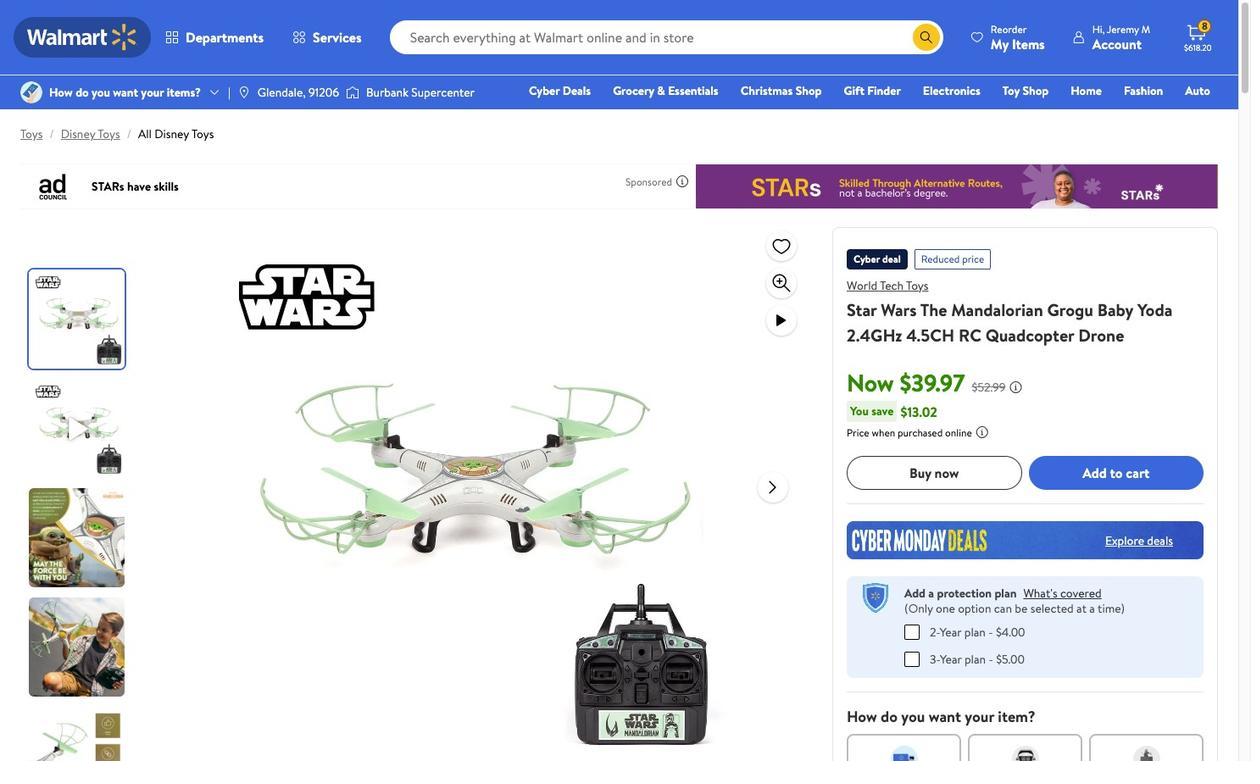 Task type: vqa. For each thing, say whether or not it's contained in the screenshot.
Friday in $1.74 'group'
no



Task type: describe. For each thing, give the bounding box(es) containing it.
add for add a protection plan what's covered (only one option can be selected at a time)
[[905, 585, 926, 602]]

explore deals link
[[1099, 525, 1181, 556]]

reorder my items
[[991, 22, 1046, 53]]

gift finder
[[844, 82, 901, 99]]

electronics
[[924, 82, 981, 99]]

1 horizontal spatial a
[[1090, 601, 1096, 617]]

2.4ghz
[[847, 324, 903, 347]]

star wars the mandalorian grogu baby yoda 2.4ghz 4.5ch rc quadcopter drone - image 2 of 9 image
[[29, 379, 128, 478]]

intent image for shipping image
[[891, 746, 918, 762]]

you
[[851, 403, 869, 420]]

quadcopter
[[986, 324, 1075, 347]]

you for how do you want your items?
[[92, 84, 110, 101]]

add to cart button
[[1029, 456, 1204, 490]]

- for $5.00
[[989, 651, 994, 668]]

baby
[[1098, 299, 1134, 321]]

grocery & essentials link
[[606, 81, 727, 100]]

add to cart
[[1083, 464, 1150, 482]]

walmart+ link
[[1153, 105, 1219, 124]]

time)
[[1098, 601, 1126, 617]]

shop for toy shop
[[1023, 82, 1049, 99]]

cart
[[1127, 464, 1150, 482]]

$618.20
[[1185, 42, 1213, 53]]

buy now
[[910, 464, 960, 482]]

2-
[[930, 624, 940, 641]]

star wars the mandalorian grogu baby yoda 2.4ghz 4.5ch rc quadcopter drone - image 1 of 9 image
[[29, 270, 128, 369]]

grocery & essentials
[[613, 82, 719, 99]]

$4.00
[[997, 624, 1026, 641]]

mandalorian
[[952, 299, 1044, 321]]

price when purchased online
[[847, 426, 973, 440]]

items
[[1013, 34, 1046, 53]]

 image for how do you want your items?
[[20, 81, 42, 103]]

2 / from the left
[[127, 126, 131, 142]]

grogu
[[1048, 299, 1094, 321]]

how do you want your items?
[[49, 84, 201, 101]]

drone
[[1079, 324, 1125, 347]]

your for items?
[[141, 84, 164, 101]]

departments button
[[151, 17, 278, 58]]

add a protection plan what's covered (only one option can be selected at a time)
[[905, 585, 1126, 617]]

glendale, 91206
[[258, 84, 339, 101]]

protection
[[938, 585, 992, 602]]

burbank
[[366, 84, 409, 101]]

one
[[1081, 106, 1107, 123]]

toys left all
[[98, 126, 120, 142]]

glendale,
[[258, 84, 306, 101]]

items?
[[167, 84, 201, 101]]

selected
[[1031, 601, 1074, 617]]

gift finder link
[[837, 81, 909, 100]]

cyber monday deals image
[[847, 522, 1204, 560]]

auto link
[[1178, 81, 1219, 100]]

do for how do you want your items?
[[76, 84, 89, 101]]

m
[[1142, 22, 1151, 36]]

search icon image
[[920, 31, 934, 44]]

buy
[[910, 464, 932, 482]]

christmas
[[741, 82, 793, 99]]

2-Year plan - $4.00 checkbox
[[905, 625, 920, 640]]

purchased
[[898, 426, 943, 440]]

one debit link
[[1074, 105, 1146, 124]]

grocery
[[613, 82, 655, 99]]

intent image for pickup image
[[1012, 746, 1039, 762]]

world
[[847, 277, 878, 294]]

all
[[138, 126, 152, 142]]

toy shop
[[1003, 82, 1049, 99]]

$39.97
[[900, 366, 966, 399]]

year for 3-
[[941, 651, 962, 668]]

to
[[1111, 464, 1123, 482]]

star wars the mandalorian grogu baby yoda 2.4ghz 4.5ch rc quadcopter drone - image 3 of 9 image
[[29, 489, 128, 588]]

sponsored
[[626, 174, 673, 189]]

next media item image
[[763, 477, 783, 497]]

one
[[936, 601, 956, 617]]

reduced price
[[922, 252, 985, 266]]

covered
[[1061, 585, 1102, 602]]

toys link
[[20, 126, 43, 142]]

home link
[[1064, 81, 1110, 100]]

hi,
[[1093, 22, 1105, 36]]

do for how do you want your item?
[[881, 706, 898, 727]]

account
[[1093, 34, 1142, 53]]

when
[[872, 426, 896, 440]]

2 disney from the left
[[155, 126, 189, 142]]

explore
[[1106, 532, 1145, 549]]

add for add to cart
[[1083, 464, 1107, 482]]

now $39.97
[[847, 366, 966, 399]]

christmas shop link
[[733, 81, 830, 100]]

plan for $4.00
[[965, 624, 986, 641]]

wpp logo image
[[861, 584, 891, 614]]

2-year plan - $4.00
[[930, 624, 1026, 641]]

toys / disney toys / all disney toys
[[20, 126, 214, 142]]

now
[[847, 366, 895, 399]]

jeremy
[[1108, 22, 1140, 36]]

reorder
[[991, 22, 1027, 36]]

auto
[[1186, 82, 1211, 99]]

deal
[[883, 252, 901, 266]]

electronics link
[[916, 81, 989, 100]]

walmart image
[[27, 24, 137, 51]]

$52.99
[[973, 379, 1006, 396]]

price
[[847, 426, 870, 440]]

what's
[[1024, 585, 1058, 602]]

Walmart Site-Wide search field
[[390, 20, 944, 54]]



Task type: locate. For each thing, give the bounding box(es) containing it.
 image right |
[[237, 86, 251, 99]]

toys right tech
[[907, 277, 929, 294]]

1 vertical spatial do
[[881, 706, 898, 727]]

toys inside world tech toys star wars the mandalorian grogu baby yoda 2.4ghz 4.5ch rc quadcopter drone
[[907, 277, 929, 294]]

disney right all
[[155, 126, 189, 142]]

how for how do you want your items?
[[49, 84, 73, 101]]

0 vertical spatial add
[[1083, 464, 1107, 482]]

your for item?
[[965, 706, 995, 727]]

debit
[[1109, 106, 1139, 123]]

my
[[991, 34, 1009, 53]]

1 vertical spatial -
[[989, 651, 994, 668]]

registry
[[1016, 106, 1059, 123]]

deals
[[1148, 532, 1174, 549]]

shop up the registry
[[1023, 82, 1049, 99]]

Search search field
[[390, 20, 944, 54]]

0 horizontal spatial a
[[929, 585, 935, 602]]

can
[[995, 601, 1013, 617]]

1 vertical spatial you
[[902, 706, 926, 727]]

plan right option
[[995, 585, 1017, 602]]

1 horizontal spatial your
[[965, 706, 995, 727]]

one debit
[[1081, 106, 1139, 123]]

world tech toys star wars the mandalorian grogu baby yoda 2.4ghz 4.5ch rc quadcopter drone
[[847, 277, 1173, 347]]

all disney toys link
[[138, 126, 214, 142]]

8
[[1203, 19, 1208, 33]]

8 $618.20
[[1185, 19, 1213, 53]]

0 horizontal spatial /
[[50, 126, 54, 142]]

hi, jeremy m account
[[1093, 22, 1151, 53]]

/
[[50, 126, 54, 142], [127, 126, 131, 142]]

(only
[[905, 601, 934, 617]]

year for 2-
[[940, 624, 962, 641]]

|
[[228, 84, 231, 101]]

legal information image
[[976, 426, 990, 439]]

1 horizontal spatial you
[[902, 706, 926, 727]]

add to favorites list, star wars the mandalorian grogu baby yoda 2.4ghz 4.5ch rc quadcopter drone image
[[772, 235, 792, 257]]

your left item?
[[965, 706, 995, 727]]

the
[[921, 299, 948, 321]]

toys down the items?
[[192, 126, 214, 142]]

0 horizontal spatial do
[[76, 84, 89, 101]]

add
[[1083, 464, 1107, 482], [905, 585, 926, 602]]

year down the 2-year plan - $4.00
[[941, 651, 962, 668]]

0 vertical spatial plan
[[995, 585, 1017, 602]]

 image up toys link
[[20, 81, 42, 103]]

want
[[113, 84, 138, 101], [929, 706, 962, 727]]

1 horizontal spatial how
[[847, 706, 878, 727]]

1 vertical spatial how
[[847, 706, 878, 727]]

ad disclaimer and feedback for skylinedisplayad image
[[676, 175, 690, 188]]

/ left all
[[127, 126, 131, 142]]

0 horizontal spatial your
[[141, 84, 164, 101]]

add inside "button"
[[1083, 464, 1107, 482]]

plan for $5.00
[[965, 651, 987, 668]]

3-Year plan - $5.00 checkbox
[[905, 652, 920, 667]]

$13.02
[[901, 402, 938, 421]]

departments
[[186, 28, 264, 47]]

0 horizontal spatial how
[[49, 84, 73, 101]]

learn more about strikethrough prices image
[[1010, 381, 1023, 394]]

1 shop from the left
[[796, 82, 822, 99]]

what's covered button
[[1024, 585, 1102, 602]]

plan inside add a protection plan what's covered (only one option can be selected at a time)
[[995, 585, 1017, 602]]

tech
[[881, 277, 904, 294]]

want up toys / disney toys / all disney toys
[[113, 84, 138, 101]]

you save $13.02
[[851, 402, 938, 421]]

star wars the mandalorian grogu baby yoda 2.4ghz 4.5ch rc quadcopter drone - image 4 of 9 image
[[29, 598, 128, 697]]

home
[[1071, 82, 1103, 99]]

1 horizontal spatial do
[[881, 706, 898, 727]]

registry link
[[1008, 105, 1067, 124]]

0 horizontal spatial want
[[113, 84, 138, 101]]

1 vertical spatial add
[[905, 585, 926, 602]]

disney toys link
[[61, 126, 120, 142]]

want for item?
[[929, 706, 962, 727]]

your left the items?
[[141, 84, 164, 101]]

0 vertical spatial how
[[49, 84, 73, 101]]

burbank supercenter
[[366, 84, 475, 101]]

view video image
[[772, 310, 792, 331]]

fashion
[[1125, 82, 1164, 99]]

 image for burbank supercenter
[[346, 84, 360, 101]]

1 horizontal spatial shop
[[1023, 82, 1049, 99]]

world tech toys link
[[847, 277, 929, 294]]

do up disney toys link
[[76, 84, 89, 101]]

4.5ch
[[907, 324, 955, 347]]

intent image for delivery image
[[1134, 746, 1161, 762]]

1 year from the top
[[940, 624, 962, 641]]

item?
[[999, 706, 1036, 727]]

auto registry
[[1016, 82, 1211, 123]]

toys left disney toys link
[[20, 126, 43, 142]]

you up disney toys link
[[92, 84, 110, 101]]

 image right 91206
[[346, 84, 360, 101]]

price
[[963, 252, 985, 266]]

option
[[959, 601, 992, 617]]

1 horizontal spatial want
[[929, 706, 962, 727]]

1 horizontal spatial add
[[1083, 464, 1107, 482]]

explore deals
[[1106, 532, 1174, 549]]

add left one
[[905, 585, 926, 602]]

/ right toys link
[[50, 126, 54, 142]]

0 horizontal spatial disney
[[61, 126, 95, 142]]

&
[[658, 82, 666, 99]]

how
[[49, 84, 73, 101], [847, 706, 878, 727]]

zoom image modal image
[[772, 273, 792, 293]]

add inside add a protection plan what's covered (only one option can be selected at a time)
[[905, 585, 926, 602]]

shop right "christmas"
[[796, 82, 822, 99]]

now
[[935, 464, 960, 482]]

essentials
[[668, 82, 719, 99]]

0 vertical spatial cyber
[[529, 82, 560, 99]]

1 horizontal spatial  image
[[237, 86, 251, 99]]

want down 3-
[[929, 706, 962, 727]]

want for items?
[[113, 84, 138, 101]]

plan down the 2-year plan - $4.00
[[965, 651, 987, 668]]

1 vertical spatial year
[[941, 651, 962, 668]]

star wars the mandalorian grogu baby yoda 2.4ghz 4.5ch rc quadcopter drone - image 5 of 9 image
[[29, 707, 128, 762]]

cyber for cyber deals
[[529, 82, 560, 99]]

you up intent image for shipping
[[902, 706, 926, 727]]

cyber left deal on the top of the page
[[854, 252, 881, 266]]

 image for glendale, 91206
[[237, 86, 251, 99]]

rc
[[959, 324, 982, 347]]

how do you want your item?
[[847, 706, 1036, 727]]

91206
[[309, 84, 339, 101]]

cyber deals
[[529, 82, 591, 99]]

 image
[[20, 81, 42, 103], [346, 84, 360, 101], [237, 86, 251, 99]]

0 horizontal spatial you
[[92, 84, 110, 101]]

2 year from the top
[[941, 651, 962, 668]]

1 vertical spatial your
[[965, 706, 995, 727]]

- for $4.00
[[989, 624, 994, 641]]

1 / from the left
[[50, 126, 54, 142]]

add left to
[[1083, 464, 1107, 482]]

cyber left deals at the top left
[[529, 82, 560, 99]]

toys
[[20, 126, 43, 142], [98, 126, 120, 142], [192, 126, 214, 142], [907, 277, 929, 294]]

how for how do you want your item?
[[847, 706, 878, 727]]

1 disney from the left
[[61, 126, 95, 142]]

you for how do you want your item?
[[902, 706, 926, 727]]

0 horizontal spatial add
[[905, 585, 926, 602]]

christmas shop
[[741, 82, 822, 99]]

0 vertical spatial want
[[113, 84, 138, 101]]

1 vertical spatial cyber
[[854, 252, 881, 266]]

supercenter
[[412, 84, 475, 101]]

1 vertical spatial want
[[929, 706, 962, 727]]

you
[[92, 84, 110, 101], [902, 706, 926, 727]]

3-
[[930, 651, 941, 668]]

buy now button
[[847, 456, 1022, 490]]

1 horizontal spatial /
[[127, 126, 131, 142]]

a right at
[[1090, 601, 1096, 617]]

1 - from the top
[[989, 624, 994, 641]]

- left $4.00
[[989, 624, 994, 641]]

1 vertical spatial plan
[[965, 624, 986, 641]]

1 horizontal spatial disney
[[155, 126, 189, 142]]

toy shop link
[[996, 81, 1057, 100]]

0 vertical spatial year
[[940, 624, 962, 641]]

shop for christmas shop
[[796, 82, 822, 99]]

disney right toys link
[[61, 126, 95, 142]]

cyber for cyber deal
[[854, 252, 881, 266]]

shop inside toy shop link
[[1023, 82, 1049, 99]]

gift
[[844, 82, 865, 99]]

plan down option
[[965, 624, 986, 641]]

0 horizontal spatial  image
[[20, 81, 42, 103]]

walmart+
[[1161, 106, 1211, 123]]

shop inside christmas shop link
[[796, 82, 822, 99]]

- left the $5.00
[[989, 651, 994, 668]]

online
[[946, 426, 973, 440]]

0 vertical spatial you
[[92, 84, 110, 101]]

2 shop from the left
[[1023, 82, 1049, 99]]

2 - from the top
[[989, 651, 994, 668]]

reduced
[[922, 252, 960, 266]]

fashion link
[[1117, 81, 1172, 100]]

at
[[1077, 601, 1087, 617]]

cyber deals link
[[522, 81, 599, 100]]

plan
[[995, 585, 1017, 602], [965, 624, 986, 641], [965, 651, 987, 668]]

0 vertical spatial your
[[141, 84, 164, 101]]

a left one
[[929, 585, 935, 602]]

year down one
[[940, 624, 962, 641]]

0 vertical spatial do
[[76, 84, 89, 101]]

2 vertical spatial plan
[[965, 651, 987, 668]]

0 horizontal spatial shop
[[796, 82, 822, 99]]

2 horizontal spatial  image
[[346, 84, 360, 101]]

0 vertical spatial -
[[989, 624, 994, 641]]

star wars the mandalorian grogu baby yoda 2.4ghz 4.5ch rc quadcopter drone image
[[201, 227, 744, 762]]

toy
[[1003, 82, 1020, 99]]

0 horizontal spatial cyber
[[529, 82, 560, 99]]

do up intent image for shipping
[[881, 706, 898, 727]]

1 horizontal spatial cyber
[[854, 252, 881, 266]]



